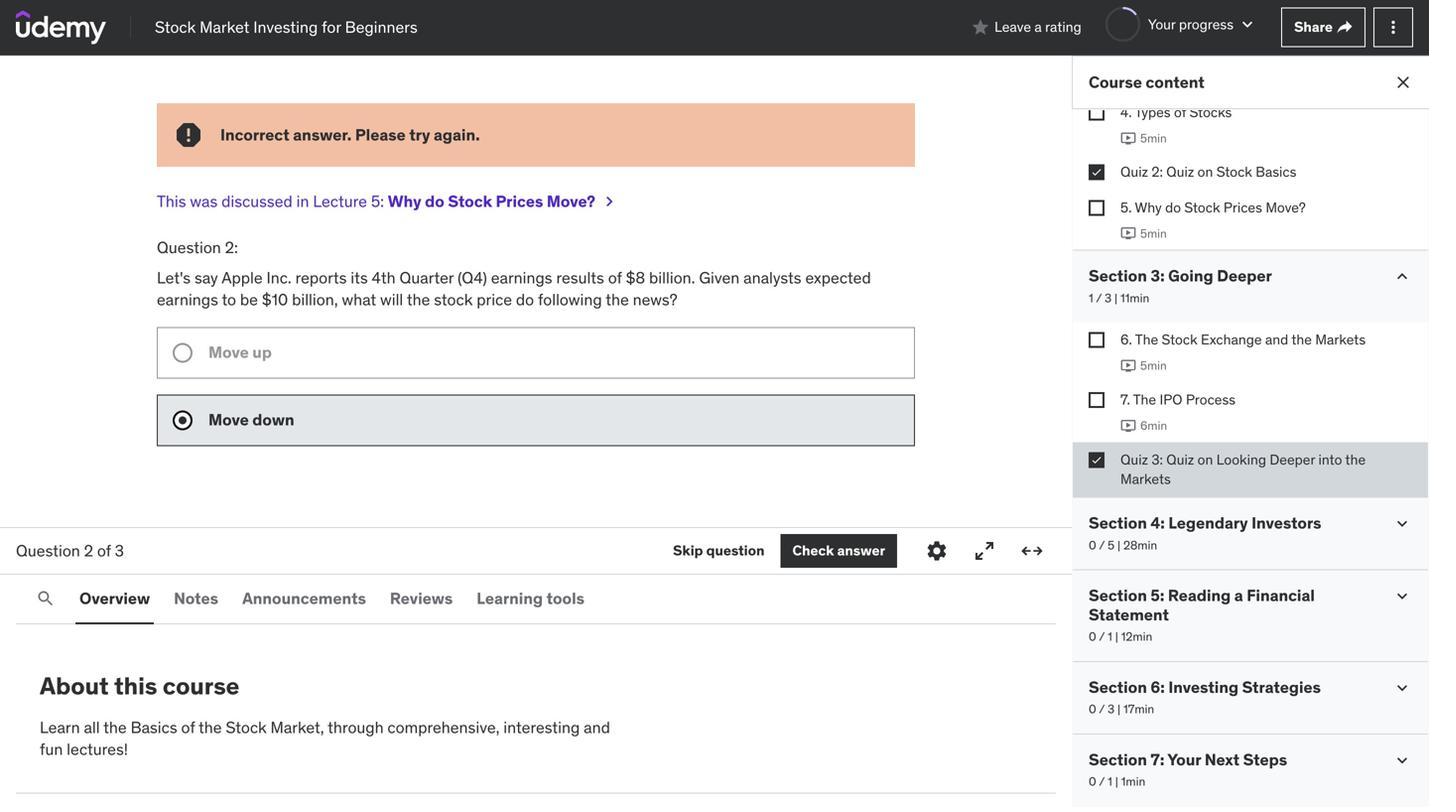 Task type: vqa. For each thing, say whether or not it's contained in the screenshot.
over
no



Task type: locate. For each thing, give the bounding box(es) containing it.
/ left 1min
[[1100, 774, 1105, 789]]

and inside sidebar "element"
[[1266, 331, 1289, 349]]

1min
[[1122, 774, 1146, 789]]

question up let's
[[157, 237, 221, 258]]

0 inside section 6: investing strategies 0 / 3 | 17min
[[1089, 702, 1097, 717]]

question inside question 2: let's say apple inc. reports its 4th quarter (q4) earnings results of $8 billion. given analysts expected earnings to be $10 billion, what will the stock price do following the news?
[[157, 237, 221, 258]]

1 vertical spatial and
[[584, 717, 611, 738]]

skip
[[673, 542, 704, 560]]

/ left 5
[[1100, 538, 1105, 553]]

section inside section 3: going deeper 1 / 3 | 11min
[[1089, 266, 1148, 286]]

section 6: investing strategies button
[[1089, 677, 1322, 697]]

open lecture image
[[600, 192, 620, 212]]

0 vertical spatial 1
[[1089, 290, 1094, 306]]

ipo
[[1160, 391, 1183, 409]]

0 horizontal spatial question
[[16, 540, 80, 561]]

of down course
[[181, 717, 195, 738]]

2 vertical spatial small image
[[1393, 586, 1413, 606]]

leave a rating
[[995, 18, 1082, 36]]

deeper
[[1218, 266, 1273, 286], [1270, 451, 1316, 469]]

of inside learn all the basics of the stock market, through comprehensive, interesting and fun lectures!
[[181, 717, 195, 738]]

tools
[[547, 588, 585, 609]]

stock market investing for beginners link
[[155, 16, 418, 38]]

do inside question 2: let's say apple inc. reports its 4th quarter (q4) earnings results of $8 billion. given analysts expected earnings to be $10 billion, what will the stock price do following the news?
[[516, 290, 534, 310]]

small image inside your progress dropdown button
[[1238, 14, 1258, 34]]

0 vertical spatial 3
[[1105, 290, 1112, 306]]

2: inside sidebar "element"
[[1152, 163, 1164, 181]]

0 left 1min
[[1089, 774, 1097, 789]]

the right 6.
[[1136, 331, 1159, 349]]

the down $8
[[606, 290, 629, 310]]

1 vertical spatial your
[[1168, 749, 1202, 770]]

2 vertical spatial 3
[[1108, 702, 1115, 717]]

5.
[[1121, 198, 1132, 216]]

in
[[297, 191, 309, 212]]

prices up question 2: let's say apple inc. reports its 4th quarter (q4) earnings results of $8 billion. given analysts expected earnings to be $10 billion, what will the stock price do following the news?
[[496, 191, 544, 212]]

5min
[[1141, 130, 1168, 146], [1141, 226, 1168, 241], [1141, 358, 1168, 374]]

2: down types
[[1152, 163, 1164, 181]]

statement
[[1089, 605, 1170, 625]]

xsmall image inside share button
[[1338, 19, 1353, 35]]

small image for section 3: going deeper
[[1393, 267, 1413, 287]]

answer
[[838, 542, 886, 560]]

on for looking
[[1198, 451, 1214, 469]]

section up 17min
[[1089, 677, 1148, 697]]

0 vertical spatial a
[[1035, 18, 1042, 36]]

stock down quiz 2: quiz on stock basics on the top right of page
[[1185, 198, 1221, 216]]

question
[[157, 237, 221, 258], [16, 540, 80, 561]]

progress
[[1180, 15, 1234, 33]]

xsmall image
[[1089, 200, 1105, 216], [1089, 452, 1105, 468]]

| inside section 7: your next steps 0 / 1 | 1min
[[1116, 774, 1119, 789]]

2 section from the top
[[1089, 513, 1148, 533]]

1 horizontal spatial prices
[[1224, 198, 1263, 216]]

1 vertical spatial on
[[1198, 451, 1214, 469]]

1 horizontal spatial do
[[516, 290, 534, 310]]

/ inside section 7: your next steps 0 / 1 | 1min
[[1100, 774, 1105, 789]]

0 inside section 4: legendary investors 0 / 5 | 28min
[[1089, 538, 1097, 553]]

1
[[1089, 290, 1094, 306], [1108, 629, 1113, 644], [1108, 774, 1113, 789]]

1 horizontal spatial and
[[1266, 331, 1289, 349]]

1 horizontal spatial question
[[157, 237, 221, 258]]

1 vertical spatial 5min
[[1141, 226, 1168, 241]]

of left $8
[[608, 267, 622, 288]]

section inside section 7: your next steps 0 / 1 | 1min
[[1089, 749, 1148, 770]]

the right 7.
[[1134, 391, 1157, 409]]

1 vertical spatial a
[[1235, 585, 1244, 606]]

why right lecture at the top left
[[388, 191, 422, 212]]

| left 12min
[[1116, 629, 1119, 644]]

investing right 6:
[[1169, 677, 1239, 697]]

do down try
[[425, 191, 445, 212]]

3: inside quiz 3: quiz on looking deeper into the markets
[[1152, 451, 1164, 469]]

/ left 17min
[[1100, 702, 1105, 717]]

xsmall image
[[1338, 19, 1353, 35], [1089, 105, 1105, 120], [1089, 164, 1105, 180], [1089, 332, 1105, 348], [1089, 392, 1105, 408]]

2 horizontal spatial do
[[1166, 198, 1182, 216]]

0 vertical spatial question
[[157, 237, 221, 258]]

the down course
[[199, 717, 222, 738]]

on up 5. why do stock prices move?
[[1198, 163, 1214, 181]]

/ inside section 6: investing strategies 0 / 3 | 17min
[[1100, 702, 1105, 717]]

1 horizontal spatial investing
[[1169, 677, 1239, 697]]

0 vertical spatial investing
[[253, 17, 318, 37]]

small image
[[971, 17, 991, 37], [1393, 267, 1413, 287], [1393, 586, 1413, 606]]

3 left "11min"
[[1105, 290, 1112, 306]]

stock
[[155, 17, 196, 37], [1217, 163, 1253, 181], [448, 191, 492, 212], [1185, 198, 1221, 216], [1162, 331, 1198, 349], [226, 717, 267, 738]]

prices down quiz 2: quiz on stock basics on the top right of page
[[1224, 198, 1263, 216]]

| for section 4: legendary investors
[[1118, 538, 1121, 553]]

0 vertical spatial deeper
[[1218, 266, 1273, 286]]

section up "11min"
[[1089, 266, 1148, 286]]

1 horizontal spatial 2:
[[1152, 163, 1164, 181]]

2 vertical spatial 1
[[1108, 774, 1113, 789]]

close course content sidebar image
[[1394, 72, 1414, 92]]

0 horizontal spatial basics
[[131, 717, 177, 738]]

section 7: your next steps button
[[1089, 749, 1288, 770]]

1 horizontal spatial a
[[1235, 585, 1244, 606]]

2 on from the top
[[1198, 451, 1214, 469]]

0 horizontal spatial markets
[[1121, 470, 1172, 488]]

1 vertical spatial xsmall image
[[1089, 452, 1105, 468]]

1 5min from the top
[[1141, 130, 1168, 146]]

xsmall image for 4. types of stocks
[[1089, 105, 1105, 120]]

| inside section 4: legendary investors 0 / 5 | 28min
[[1118, 538, 1121, 553]]

down
[[253, 410, 295, 430]]

4 0 from the top
[[1089, 774, 1097, 789]]

quiz up 5. why do stock prices move?
[[1167, 163, 1195, 181]]

1 vertical spatial basics
[[131, 717, 177, 738]]

$10
[[262, 290, 288, 310]]

quiz 3: quiz on looking deeper into the markets
[[1121, 451, 1367, 488]]

markets
[[1316, 331, 1367, 349], [1121, 470, 1172, 488]]

1 left 1min
[[1108, 774, 1113, 789]]

/ for section 6: investing strategies
[[1100, 702, 1105, 717]]

1 vertical spatial investing
[[1169, 677, 1239, 697]]

incorrect
[[220, 125, 290, 145]]

basics up 5. why do stock prices move?
[[1256, 163, 1297, 181]]

5min right play types of stocks icon
[[1141, 130, 1168, 146]]

0 vertical spatial 5:
[[371, 191, 384, 212]]

a left rating
[[1035, 18, 1042, 36]]

try
[[409, 125, 430, 145]]

0 vertical spatial move
[[209, 342, 249, 363]]

3 inside section 3: going deeper 1 / 3 | 11min
[[1105, 290, 1112, 306]]

earnings
[[157, 290, 218, 310]]

0 vertical spatial the
[[1136, 331, 1159, 349]]

on inside quiz 3: quiz on looking deeper into the markets
[[1198, 451, 1214, 469]]

3 0 from the top
[[1089, 702, 1097, 717]]

3 for section 6: investing strategies
[[1108, 702, 1115, 717]]

move left up
[[209, 342, 249, 363]]

1 horizontal spatial 5:
[[1151, 585, 1165, 606]]

learning tools
[[477, 588, 585, 609]]

| inside section 5: reading a financial statement 0 / 1 | 12min
[[1116, 629, 1119, 644]]

again.
[[434, 125, 480, 145]]

section 4: legendary investors 0 / 5 | 28min
[[1089, 513, 1322, 553]]

section 6: investing strategies 0 / 3 | 17min
[[1089, 677, 1322, 717]]

5: right lecture at the top left
[[371, 191, 384, 212]]

section 3: going deeper 1 / 3 | 11min
[[1089, 266, 1273, 306]]

quiz down play types of stocks icon
[[1121, 163, 1149, 181]]

your left progress
[[1149, 15, 1176, 33]]

0 left 17min
[[1089, 702, 1097, 717]]

0 vertical spatial your
[[1149, 15, 1176, 33]]

5 section from the top
[[1089, 749, 1148, 770]]

1 left "11min"
[[1089, 290, 1094, 306]]

investing
[[253, 17, 318, 37], [1169, 677, 1239, 697]]

section for section 7: your next steps
[[1089, 749, 1148, 770]]

0 horizontal spatial investing
[[253, 17, 318, 37]]

section 3: going deeper button
[[1089, 266, 1273, 286]]

3: down 6min
[[1152, 451, 1164, 469]]

|
[[1115, 290, 1118, 306], [1118, 538, 1121, 553], [1116, 629, 1119, 644], [1118, 702, 1121, 717], [1116, 774, 1119, 789]]

section up 12min
[[1089, 585, 1148, 606]]

market
[[200, 17, 250, 37]]

on left looking
[[1198, 451, 1214, 469]]

deeper right going in the top of the page
[[1218, 266, 1273, 286]]

your right 7:
[[1168, 749, 1202, 770]]

a right reading
[[1235, 585, 1244, 606]]

4 section from the top
[[1089, 677, 1148, 697]]

| left "11min"
[[1115, 290, 1118, 306]]

5:
[[371, 191, 384, 212], [1151, 585, 1165, 606]]

0 vertical spatial markets
[[1316, 331, 1367, 349]]

section inside section 5: reading a financial statement 0 / 1 | 12min
[[1089, 585, 1148, 606]]

0 vertical spatial small image
[[971, 17, 991, 37]]

3 5min from the top
[[1141, 358, 1168, 374]]

1 vertical spatial question
[[16, 540, 80, 561]]

stock up 5. why do stock prices move?
[[1217, 163, 1253, 181]]

| left 1min
[[1116, 774, 1119, 789]]

1 vertical spatial small image
[[1393, 267, 1413, 287]]

0 vertical spatial and
[[1266, 331, 1289, 349]]

prices inside sidebar "element"
[[1224, 198, 1263, 216]]

stock inside learn all the basics of the stock market, through comprehensive, interesting and fun lectures!
[[226, 717, 267, 738]]

of right types
[[1175, 103, 1187, 121]]

please
[[355, 125, 406, 145]]

section 5: reading a financial statement 0 / 1 | 12min
[[1089, 585, 1316, 644]]

xsmall image for 6. the stock exchange and the markets
[[1089, 332, 1105, 348]]

investing left for
[[253, 17, 318, 37]]

1 0 from the top
[[1089, 538, 1097, 553]]

comprehensive,
[[388, 717, 500, 738]]

and
[[1266, 331, 1289, 349], [584, 717, 611, 738]]

0 vertical spatial xsmall image
[[1089, 200, 1105, 216]]

1 section from the top
[[1089, 266, 1148, 286]]

2: for question
[[225, 237, 238, 258]]

basics
[[1256, 163, 1297, 181], [131, 717, 177, 738]]

0 horizontal spatial and
[[584, 717, 611, 738]]

learn all the basics of the stock market, through comprehensive, interesting and fun lectures!
[[40, 717, 611, 760]]

a inside button
[[1035, 18, 1042, 36]]

17min
[[1124, 702, 1155, 717]]

1 vertical spatial 3
[[115, 540, 124, 561]]

leave
[[995, 18, 1032, 36]]

1 vertical spatial deeper
[[1270, 451, 1316, 469]]

section inside section 4: legendary investors 0 / 5 | 28min
[[1089, 513, 1148, 533]]

and right exchange
[[1266, 331, 1289, 349]]

| left 17min
[[1118, 702, 1121, 717]]

5min right the play why do stock prices move? image at top
[[1141, 226, 1168, 241]]

actions image
[[1384, 17, 1404, 37]]

5: left reading
[[1151, 585, 1165, 606]]

quiz down 6min
[[1167, 451, 1195, 469]]

3: inside section 3: going deeper 1 / 3 | 11min
[[1151, 266, 1165, 286]]

2 move from the top
[[209, 410, 249, 430]]

/ for section 4: legendary investors
[[1100, 538, 1105, 553]]

3 inside section 6: investing strategies 0 / 3 | 17min
[[1108, 702, 1115, 717]]

1 vertical spatial move
[[209, 410, 249, 430]]

move? down quiz 2: quiz on stock basics on the top right of page
[[1266, 198, 1307, 216]]

stock market investing for beginners
[[155, 17, 418, 37]]

1 vertical spatial 2:
[[225, 237, 238, 258]]

and inside learn all the basics of the stock market, through comprehensive, interesting and fun lectures!
[[584, 717, 611, 738]]

0 down statement on the bottom of the page
[[1089, 629, 1097, 644]]

move
[[209, 342, 249, 363], [209, 410, 249, 430]]

stock left market,
[[226, 717, 267, 738]]

basics inside learn all the basics of the stock market, through comprehensive, interesting and fun lectures!
[[131, 717, 177, 738]]

the down quarter
[[407, 290, 430, 310]]

6. the stock exchange and the markets
[[1121, 331, 1367, 349]]

the right all
[[103, 717, 127, 738]]

investing inside section 6: investing strategies 0 / 3 | 17min
[[1169, 677, 1239, 697]]

2 xsmall image from the top
[[1089, 452, 1105, 468]]

1 horizontal spatial markets
[[1316, 331, 1367, 349]]

basics inside sidebar "element"
[[1256, 163, 1297, 181]]

do inside sidebar "element"
[[1166, 198, 1182, 216]]

small image
[[1238, 14, 1258, 34], [1393, 514, 1413, 534], [1393, 678, 1413, 698], [1393, 750, 1413, 770]]

section up 1min
[[1089, 749, 1148, 770]]

0 left 5
[[1089, 538, 1097, 553]]

3 section from the top
[[1089, 585, 1148, 606]]

3 left 17min
[[1108, 702, 1115, 717]]

move for move up
[[209, 342, 249, 363]]

0 horizontal spatial 2:
[[225, 237, 238, 258]]

2 vertical spatial 5min
[[1141, 358, 1168, 374]]

6:
[[1151, 677, 1166, 697]]

move? left open lecture icon
[[547, 191, 596, 212]]

1 left 12min
[[1108, 629, 1113, 644]]

let's
[[157, 267, 191, 288]]

basics down about this course
[[131, 717, 177, 738]]

lectures!
[[67, 739, 128, 760]]

play why do stock prices move? image
[[1121, 226, 1137, 242]]

following
[[538, 290, 602, 310]]

play the ipo process image
[[1121, 418, 1137, 434]]

the right into
[[1346, 451, 1367, 469]]

7. the ipo process
[[1121, 391, 1236, 409]]

1 horizontal spatial why
[[1136, 198, 1163, 216]]

5min for why
[[1141, 226, 1168, 241]]

1 vertical spatial markets
[[1121, 470, 1172, 488]]

| inside section 6: investing strategies 0 / 3 | 17min
[[1118, 702, 1121, 717]]

/ inside section 4: legendary investors 0 / 5 | 28min
[[1100, 538, 1105, 553]]

5min for types
[[1141, 130, 1168, 146]]

3: left going in the top of the page
[[1151, 266, 1165, 286]]

2 5min from the top
[[1141, 226, 1168, 241]]

0 vertical spatial on
[[1198, 163, 1214, 181]]

skip question button
[[673, 534, 765, 568]]

/ inside section 3: going deeper 1 / 3 | 11min
[[1097, 290, 1102, 306]]

prices
[[496, 191, 544, 212], [1224, 198, 1263, 216]]

/ left "11min"
[[1097, 290, 1102, 306]]

move for move down
[[209, 410, 249, 430]]

for
[[322, 17, 341, 37]]

4th
[[372, 267, 396, 288]]

investing for for
[[253, 17, 318, 37]]

deeper left into
[[1270, 451, 1316, 469]]

reading
[[1169, 585, 1232, 606]]

course content
[[1089, 72, 1205, 92]]

quiz down play the ipo process icon
[[1121, 451, 1149, 469]]

be
[[240, 290, 258, 310]]

question left 2
[[16, 540, 80, 561]]

| right 5
[[1118, 538, 1121, 553]]

reviews button
[[386, 575, 457, 623]]

this
[[114, 671, 157, 701]]

1 vertical spatial 3:
[[1152, 451, 1164, 469]]

1 move from the top
[[209, 342, 249, 363]]

rating
[[1046, 18, 1082, 36]]

section
[[1089, 266, 1148, 286], [1089, 513, 1148, 533], [1089, 585, 1148, 606], [1089, 677, 1148, 697], [1089, 749, 1148, 770]]

3:
[[1151, 266, 1165, 286], [1152, 451, 1164, 469]]

section inside section 6: investing strategies 0 / 3 | 17min
[[1089, 677, 1148, 697]]

section up 5
[[1089, 513, 1148, 533]]

1 vertical spatial 5:
[[1151, 585, 1165, 606]]

2: inside question 2: let's say apple inc. reports its 4th quarter (q4) earnings results of $8 billion. given analysts expected earnings to be $10 billion, what will the stock price do following the news?
[[225, 237, 238, 258]]

1 horizontal spatial move?
[[1266, 198, 1307, 216]]

1 inside section 3: going deeper 1 / 3 | 11min
[[1089, 290, 1094, 306]]

your progress
[[1149, 15, 1234, 33]]

0 vertical spatial 5min
[[1141, 130, 1168, 146]]

news?
[[633, 290, 678, 310]]

why right 5.
[[1136, 198, 1163, 216]]

0 vertical spatial 3:
[[1151, 266, 1165, 286]]

0 horizontal spatial a
[[1035, 18, 1042, 36]]

2 0 from the top
[[1089, 629, 1097, 644]]

3
[[1105, 290, 1112, 306], [115, 540, 124, 561], [1108, 702, 1115, 717]]

quiz
[[1121, 163, 1149, 181], [1167, 163, 1195, 181], [1121, 451, 1149, 469], [1167, 451, 1195, 469]]

1 horizontal spatial basics
[[1256, 163, 1297, 181]]

0 vertical spatial 2:
[[1152, 163, 1164, 181]]

do down (q4) earnings at the left of page
[[516, 290, 534, 310]]

| inside section 3: going deeper 1 / 3 | 11min
[[1115, 290, 1118, 306]]

move left down
[[209, 410, 249, 430]]

2: up "apple"
[[225, 237, 238, 258]]

3 right 2
[[115, 540, 124, 561]]

1 vertical spatial the
[[1134, 391, 1157, 409]]

types
[[1135, 103, 1171, 121]]

/ down statement on the bottom of the page
[[1100, 629, 1105, 644]]

steps
[[1244, 749, 1288, 770]]

2: for quiz
[[1152, 163, 1164, 181]]

1 xsmall image from the top
[[1089, 200, 1105, 216]]

a
[[1035, 18, 1042, 36], [1235, 585, 1244, 606]]

0
[[1089, 538, 1097, 553], [1089, 629, 1097, 644], [1089, 702, 1097, 717], [1089, 774, 1097, 789]]

and right interesting
[[584, 717, 611, 738]]

3: for quiz
[[1152, 451, 1164, 469]]

do right 5.
[[1166, 198, 1182, 216]]

5min right play the stock exchange and the markets image
[[1141, 358, 1168, 374]]

billion,
[[292, 290, 338, 310]]

1 vertical spatial 1
[[1108, 629, 1113, 644]]

0 vertical spatial basics
[[1256, 163, 1297, 181]]

udemy image
[[16, 10, 106, 44]]

on
[[1198, 163, 1214, 181], [1198, 451, 1214, 469]]

section for section 3: going deeper
[[1089, 266, 1148, 286]]

5: inside section 5: reading a financial statement 0 / 1 | 12min
[[1151, 585, 1165, 606]]

1 on from the top
[[1198, 163, 1214, 181]]



Task type: describe. For each thing, give the bounding box(es) containing it.
share
[[1295, 18, 1334, 36]]

$8
[[626, 267, 646, 288]]

7.
[[1121, 391, 1131, 409]]

question 2 of 3
[[16, 540, 124, 561]]

| for section 3: going deeper
[[1115, 290, 1118, 306]]

learn
[[40, 717, 80, 738]]

question 2: let's say apple inc. reports its 4th quarter (q4) earnings results of $8 billion. given analysts expected earnings to be $10 billion, what will the stock price do following the news?
[[157, 237, 872, 310]]

small image inside leave a rating button
[[971, 17, 991, 37]]

deeper inside quiz 3: quiz on looking deeper into the markets
[[1270, 451, 1316, 469]]

interesting
[[504, 717, 580, 738]]

on for stock
[[1198, 163, 1214, 181]]

0 horizontal spatial do
[[425, 191, 445, 212]]

financial
[[1247, 585, 1316, 606]]

section 5: reading a financial statement button
[[1089, 585, 1377, 625]]

2
[[84, 540, 93, 561]]

announcements button
[[238, 575, 370, 623]]

4:
[[1151, 513, 1166, 533]]

5
[[1108, 538, 1115, 553]]

let's say apple inc. reports its 4th quarter (q4) earnings results of $8 billion. given analysts expected earnings to be $10 billion, what will the stock price do following the news? group
[[157, 327, 916, 446]]

question
[[707, 542, 765, 560]]

7:
[[1151, 749, 1165, 770]]

section 4: legendary investors button
[[1089, 513, 1322, 533]]

small image for section 7: your next steps
[[1393, 750, 1413, 770]]

your inside your progress dropdown button
[[1149, 15, 1176, 33]]

0 horizontal spatial why
[[388, 191, 422, 212]]

3: for section
[[1151, 266, 1165, 286]]

check answer
[[793, 542, 886, 560]]

about
[[40, 671, 109, 701]]

why inside sidebar "element"
[[1136, 198, 1163, 216]]

1 inside section 5: reading a financial statement 0 / 1 | 12min
[[1108, 629, 1113, 644]]

sidebar element
[[1072, 0, 1430, 807]]

leave a rating button
[[971, 3, 1082, 51]]

notes
[[174, 588, 219, 609]]

to
[[222, 290, 236, 310]]

looking
[[1217, 451, 1267, 469]]

this
[[157, 191, 186, 212]]

reviews
[[390, 588, 453, 609]]

stock
[[434, 290, 473, 310]]

small image for section 5: reading a financial statement
[[1393, 586, 1413, 606]]

expanded view image
[[1021, 539, 1045, 563]]

12min
[[1122, 629, 1153, 644]]

billion.
[[649, 267, 696, 288]]

/ inside section 5: reading a financial statement 0 / 1 | 12min
[[1100, 629, 1105, 644]]

say
[[195, 267, 218, 288]]

going
[[1169, 266, 1214, 286]]

6.
[[1121, 331, 1133, 349]]

section for section 5: reading a financial statement
[[1089, 585, 1148, 606]]

learning
[[477, 588, 543, 609]]

11min
[[1121, 290, 1150, 306]]

xsmall image for 7. the ipo process
[[1089, 392, 1105, 408]]

about this course
[[40, 671, 240, 701]]

of inside question 2: let's say apple inc. reports its 4th quarter (q4) earnings results of $8 billion. given analysts expected earnings to be $10 billion, what will the stock price do following the news?
[[608, 267, 622, 288]]

stock down again.
[[448, 191, 492, 212]]

the for 6.
[[1136, 331, 1159, 349]]

was
[[190, 191, 218, 212]]

/ for section 3: going deeper
[[1097, 290, 1102, 306]]

analysts
[[744, 267, 802, 288]]

the for 7.
[[1134, 391, 1157, 409]]

stock left market
[[155, 17, 196, 37]]

your inside section 7: your next steps 0 / 1 | 1min
[[1168, 749, 1202, 770]]

apple
[[222, 267, 263, 288]]

question for question 2: let's say apple inc. reports its 4th quarter (q4) earnings results of $8 billion. given analysts expected earnings to be $10 billion, what will the stock price do following the news?
[[157, 237, 221, 258]]

market,
[[271, 717, 324, 738]]

through
[[328, 717, 384, 738]]

section for section 6: investing strategies
[[1089, 677, 1148, 697]]

0 horizontal spatial prices
[[496, 191, 544, 212]]

will
[[380, 290, 403, 310]]

quiz 2: quiz on stock basics
[[1121, 163, 1297, 181]]

learning tools button
[[473, 575, 589, 623]]

notes button
[[170, 575, 223, 623]]

play types of stocks image
[[1121, 130, 1137, 146]]

share button
[[1282, 7, 1366, 47]]

section for section 4: legendary investors
[[1089, 513, 1148, 533]]

price
[[477, 290, 512, 310]]

0 horizontal spatial 5:
[[371, 191, 384, 212]]

markets inside quiz 3: quiz on looking deeper into the markets
[[1121, 470, 1172, 488]]

3 for section 3: going deeper
[[1105, 290, 1112, 306]]

strategies
[[1243, 677, 1322, 697]]

question for question 2 of 3
[[16, 540, 80, 561]]

announcements
[[242, 588, 366, 609]]

inc. reports
[[267, 267, 347, 288]]

settings image
[[925, 539, 949, 563]]

5min for the
[[1141, 358, 1168, 374]]

move? inside sidebar "element"
[[1266, 198, 1307, 216]]

0 horizontal spatial move?
[[547, 191, 596, 212]]

course
[[163, 671, 240, 701]]

small image for section 6: investing strategies
[[1393, 678, 1413, 698]]

play the stock exchange and the markets image
[[1121, 358, 1137, 374]]

what
[[342, 290, 377, 310]]

fullscreen image
[[973, 539, 997, 563]]

stock left exchange
[[1162, 331, 1198, 349]]

all
[[84, 717, 100, 738]]

incorrect answer. please try again.
[[220, 125, 480, 145]]

content
[[1146, 72, 1205, 92]]

5. why do stock prices move?
[[1121, 198, 1307, 216]]

of right 2
[[97, 540, 111, 561]]

beginners
[[345, 17, 418, 37]]

search image
[[36, 589, 56, 609]]

its
[[351, 267, 368, 288]]

the inside quiz 3: quiz on looking deeper into the markets
[[1346, 451, 1367, 469]]

quarter
[[400, 267, 454, 288]]

investing for strategies
[[1169, 677, 1239, 697]]

overview
[[79, 588, 150, 609]]

28min
[[1124, 538, 1158, 553]]

of inside sidebar "element"
[[1175, 103, 1187, 121]]

skip question
[[673, 542, 765, 560]]

a inside section 5: reading a financial statement 0 / 1 | 12min
[[1235, 585, 1244, 606]]

the right exchange
[[1292, 331, 1313, 349]]

overview button
[[75, 575, 154, 623]]

investors
[[1252, 513, 1322, 533]]

this was discussed in lecture 5: why do stock prices move?
[[157, 191, 596, 212]]

process
[[1187, 391, 1236, 409]]

given
[[699, 267, 740, 288]]

| for section 6: investing strategies
[[1118, 702, 1121, 717]]

4.
[[1121, 103, 1133, 121]]

1 inside section 7: your next steps 0 / 1 | 1min
[[1108, 774, 1113, 789]]

0 inside section 7: your next steps 0 / 1 | 1min
[[1089, 774, 1097, 789]]

deeper inside section 3: going deeper 1 / 3 | 11min
[[1218, 266, 1273, 286]]

4. types of stocks
[[1121, 103, 1233, 121]]

0 inside section 5: reading a financial statement 0 / 1 | 12min
[[1089, 629, 1097, 644]]

move up
[[209, 342, 272, 363]]

expected
[[806, 267, 872, 288]]

small image for section 4: legendary investors
[[1393, 514, 1413, 534]]

your progress button
[[1106, 7, 1258, 42]]

next
[[1205, 749, 1240, 770]]

fun
[[40, 739, 63, 760]]



